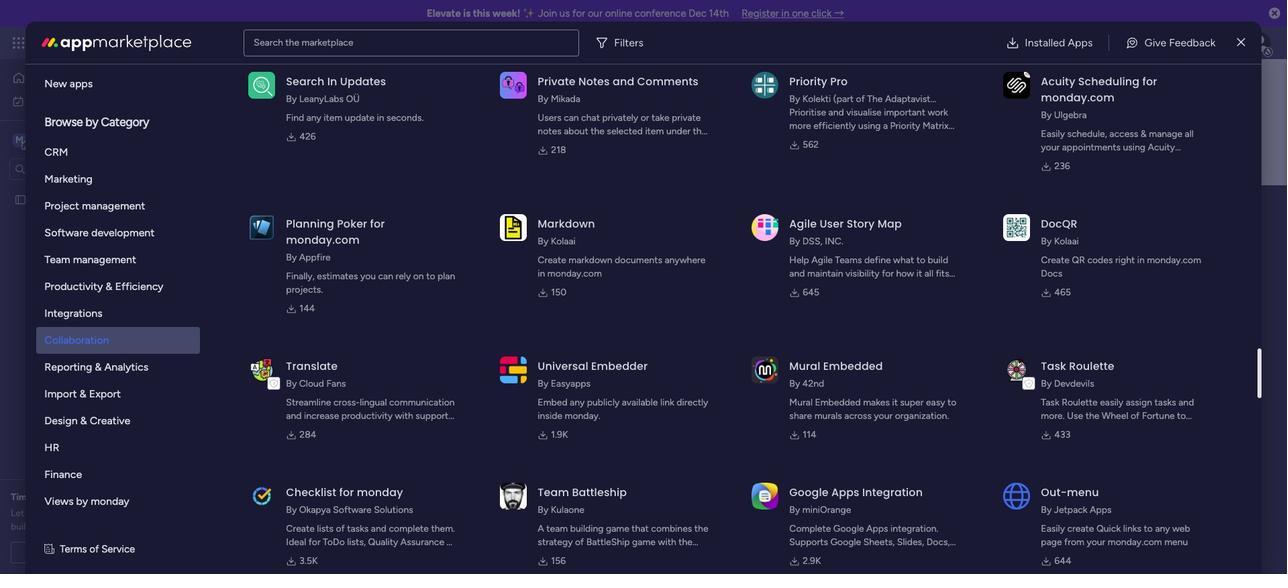 Task type: locate. For each thing, give the bounding box(es) containing it.
0 horizontal spatial or
[[447, 536, 455, 548]]

for right the poker at the left
[[370, 216, 385, 232]]

all right manage
[[1185, 128, 1194, 140]]

by inside checklist for monday by okapya software solutions
[[286, 504, 297, 516]]

acuity inside easily schedule, access & manage all your appointments using acuity scheduling.
[[1148, 142, 1176, 153]]

it left super
[[893, 397, 898, 408]]

work down new
[[45, 95, 65, 106]]

inbox image
[[1082, 36, 1095, 50]]

0 vertical spatial software
[[45, 226, 89, 239]]

1 vertical spatial our
[[27, 508, 41, 519]]

2 vertical spatial item
[[538, 139, 557, 150]]

team down battleship
[[595, 550, 616, 561]]

or inside create lists of tasks and complete them. ideal for todo lists, quality assurance or agile processes!
[[447, 536, 455, 548]]

2 horizontal spatial work
[[928, 107, 949, 118]]

service
[[101, 543, 135, 555]]

task for task roulette by devdevils
[[1042, 359, 1067, 374]]

1 vertical spatial task
[[1042, 397, 1060, 408]]

for right checklist
[[339, 485, 354, 500]]

0 vertical spatial agile
[[790, 216, 817, 232]]

your inside a team building game that combines the strategy of battleship game with the goals of your team board
[[574, 550, 593, 561]]

645
[[803, 287, 820, 298]]

0 horizontal spatial item
[[324, 112, 343, 124]]

0 vertical spatial priority
[[790, 74, 828, 89]]

embedded inside mural embedded makes it super easy to share murals across your organization.
[[815, 397, 861, 408]]

hr
[[45, 441, 59, 454]]

any up monday.
[[570, 397, 585, 408]]

scheduling
[[1079, 74, 1140, 89]]

monday up solutions
[[357, 485, 403, 500]]

0 vertical spatial or
[[641, 112, 650, 124]]

a
[[538, 523, 544, 534]]

efficiently
[[814, 120, 856, 132]]

0 horizontal spatial team
[[547, 523, 568, 534]]

1 horizontal spatial it
[[917, 268, 923, 279]]

you left "visited" in the left of the page
[[353, 303, 369, 314]]

& inside easily schedule, access & manage all your appointments using acuity scheduling.
[[1141, 128, 1147, 140]]

0 horizontal spatial priority
[[790, 74, 828, 89]]

your right 156
[[574, 550, 593, 561]]

monday.com inside planning poker for monday.com by appfire
[[286, 232, 360, 248]]

2 mural from the top
[[790, 397, 813, 408]]

docs,
[[927, 536, 951, 548]]

0 vertical spatial it
[[917, 268, 923, 279]]

editor's
[[45, 50, 81, 63]]

apps
[[1068, 36, 1093, 49], [832, 485, 860, 500], [1090, 504, 1112, 516], [867, 523, 889, 534]]

0 horizontal spatial our
[[27, 508, 41, 519]]

schedule a meeting
[[44, 547, 127, 558]]

and inside streamline cross-lingual communication and increase productivity with support for over 75 languages
[[286, 410, 302, 422]]

create inside create markdown documents anywhere in monday.com
[[538, 254, 567, 266]]

ulgebra
[[1055, 109, 1087, 121]]

project management
[[45, 199, 145, 212]]

manage
[[1150, 128, 1183, 140]]

your inside easily schedule, access & manage all your appointments using acuity scheduling.
[[1042, 142, 1060, 153]]

tasks
[[1155, 397, 1177, 408], [347, 523, 369, 534]]

2 easily from the top
[[1042, 523, 1066, 534]]

app logo image left dss, at right
[[752, 214, 779, 241]]

& for export
[[80, 387, 86, 400]]

mural up "42nd"
[[790, 359, 821, 374]]

under
[[667, 126, 691, 137]]

how
[[897, 268, 915, 279]]

0 vertical spatial google
[[790, 485, 829, 500]]

can inside finally, estimates you can rely on to plan projects.
[[378, 271, 393, 282]]

by left dss, at right
[[790, 236, 801, 247]]

embed any publicly available link directly inside monday.
[[538, 397, 709, 422]]

can up about at top left
[[564, 112, 579, 124]]

embedder
[[592, 359, 648, 374]]

1 vertical spatial with
[[658, 536, 677, 548]]

team up strategy
[[547, 523, 568, 534]]

create inside create qr codes right in monday.com docs
[[1042, 254, 1070, 266]]

team for battleship
[[538, 485, 569, 500]]

item down take
[[645, 126, 664, 137]]

0 vertical spatial work
[[108, 35, 133, 50]]

find any item update in seconds.
[[286, 112, 424, 124]]

2 horizontal spatial team
[[1110, 424, 1131, 435]]

1 horizontal spatial main workspace
[[335, 190, 507, 220]]

notes
[[538, 126, 562, 137]]

0 vertical spatial item
[[324, 112, 343, 124]]

team up kulaone
[[538, 485, 569, 500]]

on right rely
[[413, 271, 424, 282]]

menu up jetpack
[[1068, 485, 1100, 500]]

your inside easily create quick links to any web page from your monday.com menu
[[1087, 536, 1106, 548]]

in left one
[[782, 7, 790, 19]]

1 vertical spatial review
[[76, 508, 104, 519]]

languages
[[334, 424, 377, 435]]

by inside the 'google apps integration by miniorange'
[[790, 504, 801, 516]]

app logo image left docqr
[[1004, 214, 1031, 241]]

the down chat
[[591, 126, 605, 137]]

1 horizontal spatial can
[[564, 112, 579, 124]]

over
[[301, 424, 319, 435]]

create up docs
[[1042, 254, 1070, 266]]

app logo image for search in updates
[[249, 72, 276, 99]]

644
[[1055, 555, 1072, 567]]

mural for mural embedded makes it super easy to share murals across your organization.
[[790, 397, 813, 408]]

management for team management
[[73, 253, 136, 266]]

work inside button
[[45, 95, 65, 106]]

super
[[901, 397, 924, 408]]

fans
[[327, 378, 346, 389]]

design
[[45, 414, 78, 427]]

1 vertical spatial by
[[76, 495, 88, 508]]

acuity inside acuity scheduling for monday.com by ulgebra
[[1042, 74, 1076, 89]]

apps up miniorange
[[832, 485, 860, 500]]

easily inside easily create quick links to any web page from your monday.com menu
[[1042, 523, 1066, 534]]

by up a
[[538, 504, 549, 516]]

roulette
[[1070, 359, 1115, 374], [1062, 397, 1098, 408]]

any left web
[[1156, 523, 1171, 534]]

0 horizontal spatial acuity
[[1042, 74, 1076, 89]]

game up battleship
[[606, 523, 630, 534]]

to inside easily create quick links to any web page from your monday.com menu
[[1144, 523, 1153, 534]]

0 vertical spatial our
[[588, 7, 603, 19]]

view.
[[559, 139, 581, 150]]

app logo image down the plans
[[249, 72, 276, 99]]

1 vertical spatial easily
[[1042, 523, 1066, 534]]

public board image
[[14, 193, 27, 206]]

1 horizontal spatial a
[[884, 120, 888, 132]]

0 vertical spatial what
[[894, 254, 915, 266]]

app logo image for docqr
[[1004, 214, 1031, 241]]

design & creative
[[45, 414, 130, 427]]

to left build
[[917, 254, 926, 266]]

1 vertical spatial management
[[82, 199, 145, 212]]

1 vertical spatial priority
[[891, 120, 921, 132]]

game
[[606, 523, 630, 534], [633, 536, 656, 548]]

in inside create qr codes right in monday.com docs
[[1138, 254, 1145, 266]]

team inside the team battleship by kulaone
[[538, 485, 569, 500]]

app logo image left universal
[[500, 356, 527, 383]]

0 vertical spatial menu
[[1068, 485, 1100, 500]]

0 horizontal spatial tasks
[[347, 523, 369, 534]]

the up pick
[[1086, 410, 1100, 422]]

0 vertical spatial this
[[473, 7, 490, 19]]

processes!
[[310, 550, 355, 561]]

workspace selection element
[[13, 132, 112, 149]]

google inside the 'google apps integration by miniorange'
[[790, 485, 829, 500]]

by up the users
[[538, 93, 549, 105]]

&
[[1141, 128, 1147, 140], [106, 280, 113, 293], [95, 361, 102, 373], [80, 387, 86, 400], [80, 414, 87, 427], [844, 550, 850, 561]]

1 horizontal spatial team
[[595, 550, 616, 561]]

your down makes
[[874, 410, 893, 422]]

app logo image for team battleship
[[500, 483, 527, 509]]

by up embed
[[538, 378, 549, 389]]

menu down web
[[1165, 536, 1189, 548]]

app logo image left "42nd"
[[752, 356, 779, 383]]

2.9k
[[803, 555, 822, 567]]

embedded up makes
[[824, 359, 883, 374]]

create down markdown by kolaai at the left top
[[538, 254, 567, 266]]

1 vertical spatial help
[[1185, 540, 1209, 554]]

1 vertical spatial mural
[[790, 397, 813, 408]]

1 vertical spatial it
[[893, 397, 898, 408]]

terms of service link
[[60, 542, 135, 557]]

Main workspace field
[[332, 190, 1233, 220]]

on inside prioritise and visualise important work more efficiently using a priority matrix on monday
[[790, 134, 801, 145]]

app logo image left the devdevils
[[1004, 356, 1031, 383]]

apps marketplace image
[[42, 35, 192, 51]]

what up how
[[894, 254, 915, 266]]

app logo image left kolekti
[[752, 72, 779, 99]]

invite members image
[[1111, 36, 1125, 50]]

using inside easily schedule, access & manage all your appointments using acuity scheduling.
[[1124, 142, 1146, 153]]

mural inside mural embedded makes it super easy to share murals across your organization.
[[790, 397, 813, 408]]

your inside mural embedded makes it super easy to share murals across your organization.
[[874, 410, 893, 422]]

kolaai inside docqr by kolaai
[[1055, 236, 1080, 247]]

156
[[551, 555, 566, 567]]

1 vertical spatial menu
[[1165, 536, 1189, 548]]

kolaai for markdown
[[551, 236, 576, 247]]

by left cloud
[[286, 378, 297, 389]]

for down lists
[[309, 536, 321, 548]]

collaboration
[[45, 334, 109, 346]]

to right "fortune"
[[1178, 410, 1187, 422]]

by inside the team battleship by kulaone
[[538, 504, 549, 516]]

search the marketplace
[[254, 37, 354, 48]]

and inside prioritise and visualise important work more efficiently using a priority matrix on monday
[[829, 107, 845, 118]]

mural for mural embedded by 42nd
[[790, 359, 821, 374]]

views
[[45, 495, 74, 508]]

team battleship by kulaone
[[538, 485, 627, 516]]

all left fits
[[925, 268, 934, 279]]

by up complete
[[790, 504, 801, 516]]

what
[[894, 254, 915, 266], [106, 508, 127, 519]]

acuity up ulgebra
[[1042, 74, 1076, 89]]

task inside task roulette by devdevils
[[1042, 359, 1067, 374]]

create for checklist
[[286, 523, 315, 534]]

easily inside easily schedule, access & manage all your appointments using acuity scheduling.
[[1042, 128, 1066, 140]]

apps up sheets, at the bottom of the page
[[867, 523, 889, 534]]

maintain
[[808, 268, 844, 279]]

by up recent boards
[[286, 252, 297, 263]]

& right design
[[80, 414, 87, 427]]

0 vertical spatial team
[[45, 253, 70, 266]]

tasks inside create lists of tasks and complete them. ideal for todo lists, quality assurance or agile processes!
[[347, 523, 369, 534]]

help for help
[[1185, 540, 1209, 554]]

game down that in the bottom of the page
[[633, 536, 656, 548]]

1 horizontal spatial any
[[570, 397, 585, 408]]

0 vertical spatial tasks
[[1155, 397, 1177, 408]]

private
[[538, 74, 576, 89]]

easily create quick links to any web page from your monday.com menu
[[1042, 523, 1191, 548]]

1 mural from the top
[[790, 359, 821, 374]]

projects.
[[286, 284, 323, 295]]

member.
[[1134, 424, 1171, 435]]

them.
[[431, 523, 455, 534]]

0 vertical spatial using
[[859, 120, 881, 132]]

this down 'plan'
[[448, 303, 463, 314]]

1 kolaai from the left
[[551, 236, 576, 247]]

help agile teams define what to build and maintain visibility for how it all fits together.
[[790, 254, 950, 293]]

1 vertical spatial software
[[333, 504, 372, 516]]

roulette inside the task roulette easily assign tasks and more. use the wheel of fortune to randomly pick a team member.
[[1062, 397, 1098, 408]]

0 horizontal spatial create
[[286, 523, 315, 534]]

& for creative
[[80, 414, 87, 427]]

category
[[101, 115, 149, 130]]

complete google apps integration. supports google sheets, slides, docs, forms. view & edit documents
[[790, 523, 951, 561]]

universal embedder by easyapps
[[538, 359, 648, 389]]

in down markdown by kolaai at the left top
[[538, 268, 545, 279]]

it right how
[[917, 268, 923, 279]]

1 horizontal spatial on
[[790, 134, 801, 145]]

by down out- at the right
[[1042, 504, 1052, 516]]

apps image
[[1141, 36, 1154, 50]]

1 vertical spatial can
[[378, 271, 393, 282]]

for inside help agile teams define what to build and maintain visibility for how it all fits together.
[[882, 268, 894, 279]]

team for battleship
[[595, 550, 616, 561]]

software up the lists,
[[333, 504, 372, 516]]

menu inside 'out-menu by jetpack apps'
[[1068, 485, 1100, 500]]

0 vertical spatial mural
[[790, 359, 821, 374]]

1 vertical spatial a
[[1103, 424, 1108, 435]]

can left rely
[[378, 271, 393, 282]]

1 vertical spatial or
[[447, 536, 455, 548]]

2 task from the top
[[1042, 397, 1060, 408]]

agile up dss, at right
[[790, 216, 817, 232]]

mural up "share"
[[790, 397, 813, 408]]

1 horizontal spatial priority
[[891, 120, 921, 132]]

app logo image for planning poker for monday.com
[[249, 214, 276, 241]]

1 vertical spatial tasks
[[347, 523, 369, 534]]

search up leanylabs
[[286, 74, 325, 89]]

what up charge
[[106, 508, 127, 519]]

to inside help agile teams define what to build and maintain visibility for how it all fits together.
[[917, 254, 926, 266]]

software down project
[[45, 226, 89, 239]]

team inside the task roulette easily assign tasks and more. use the wheel of fortune to randomly pick a team member.
[[1110, 424, 1131, 435]]

team
[[1110, 424, 1131, 435], [547, 523, 568, 534], [595, 550, 616, 561]]

0 horizontal spatial main workspace
[[31, 133, 110, 146]]

universal
[[538, 359, 589, 374]]

1 easily from the top
[[1042, 128, 1066, 140]]

0 horizontal spatial using
[[859, 120, 881, 132]]

views by monday
[[45, 495, 129, 508]]

app logo image left checklist
[[249, 483, 276, 509]]

0 horizontal spatial kolaai
[[551, 236, 576, 247]]

0 horizontal spatial game
[[606, 523, 630, 534]]

monday inside checklist for monday by okapya software solutions
[[357, 485, 403, 500]]

and right assign
[[1179, 397, 1195, 408]]

0 horizontal spatial with
[[395, 410, 414, 422]]

you inside finally, estimates you can rely on to plan projects.
[[361, 271, 376, 282]]

goals
[[538, 550, 560, 561]]

monday.com right right
[[1148, 254, 1202, 266]]

export
[[89, 387, 121, 400]]

search inside "search in updates by leanylabs oü"
[[286, 74, 325, 89]]

create markdown documents anywhere in monday.com
[[538, 254, 706, 279]]

0 vertical spatial search
[[254, 37, 283, 48]]

0 vertical spatial embedded
[[824, 359, 883, 374]]

0 horizontal spatial a
[[85, 547, 90, 558]]

embedded up murals
[[815, 397, 861, 408]]

1 vertical spatial work
[[45, 95, 65, 106]]

this right is at the top
[[473, 7, 490, 19]]

a inside button
[[85, 547, 90, 558]]

forms.
[[790, 550, 818, 561]]

1 horizontal spatial create
[[538, 254, 567, 266]]

using down access
[[1124, 142, 1146, 153]]

app logo image
[[249, 72, 276, 99], [500, 72, 527, 99], [752, 72, 779, 99], [1004, 72, 1031, 99], [249, 214, 276, 241], [500, 214, 527, 241], [752, 214, 779, 241], [1004, 214, 1031, 241], [249, 356, 276, 383], [500, 356, 527, 383], [752, 356, 779, 383], [1004, 356, 1031, 383], [249, 483, 276, 509], [500, 483, 527, 509], [752, 483, 779, 509], [1004, 483, 1031, 509]]

1 horizontal spatial with
[[658, 536, 677, 548]]

create inside create lists of tasks and complete them. ideal for todo lists, quality assurance or agile processes!
[[286, 523, 315, 534]]

and inside the task roulette easily assign tasks and more. use the wheel of fortune to randomly pick a team member.
[[1179, 397, 1195, 408]]

app logo image for priority pro
[[752, 72, 779, 99]]

monday inside prioritise and visualise important work more efficiently using a priority matrix on monday
[[803, 134, 837, 145]]

kolaai
[[551, 236, 576, 247], [1055, 236, 1080, 247]]

task inside the task roulette easily assign tasks and more. use the wheel of fortune to randomly pick a team member.
[[1042, 397, 1060, 408]]

1 vertical spatial using
[[1124, 142, 1146, 153]]

monday.com down markdown
[[548, 268, 602, 279]]

your down quick
[[1087, 536, 1106, 548]]

0 horizontal spatial main
[[31, 133, 54, 146]]

by inside mural embedded by 42nd
[[790, 378, 801, 389]]

about
[[564, 126, 589, 137]]

help inside button
[[1185, 540, 1209, 554]]

agile inside the agile user story map by dss, inc.
[[790, 216, 817, 232]]

pick
[[1083, 424, 1101, 435]]

0 vertical spatial with
[[395, 410, 414, 422]]

any inside embed any publicly available link directly inside monday.
[[570, 397, 585, 408]]

by up the find
[[286, 93, 297, 105]]

reporting
[[45, 361, 92, 373]]

0 vertical spatial you
[[361, 271, 376, 282]]

1 task from the top
[[1042, 359, 1067, 374]]

search everything image
[[1174, 36, 1187, 50]]

roulette inside task roulette by devdevils
[[1070, 359, 1115, 374]]

what inside time for an expert review let our experts review what you've built so far. free of charge
[[106, 508, 127, 519]]

recent
[[253, 271, 287, 283]]

by inside translate by cloud fans
[[286, 378, 297, 389]]

1 horizontal spatial software
[[333, 504, 372, 516]]

1 vertical spatial all
[[925, 268, 934, 279]]

it inside help agile teams define what to build and maintain visibility for how it all fits together.
[[917, 268, 923, 279]]

and right notes
[[613, 74, 635, 89]]

help for help agile teams define what to build and maintain visibility for how it all fits together.
[[790, 254, 810, 266]]

1 vertical spatial you
[[353, 303, 369, 314]]

any inside easily create quick links to any web page from your monday.com menu
[[1156, 523, 1171, 534]]

1 horizontal spatial documents
[[871, 550, 919, 561]]

permissions
[[400, 271, 457, 283]]

or left take
[[641, 112, 650, 124]]

main up add workspace in the top of the page
[[335, 190, 387, 220]]

app logo image left private
[[500, 72, 527, 99]]

Search in workspace field
[[28, 161, 112, 177]]

private notes and comments by mikada
[[538, 74, 699, 105]]

right
[[1116, 254, 1136, 266]]

0 horizontal spatial team
[[45, 253, 70, 266]]

embedded inside mural embedded by 42nd
[[824, 359, 883, 374]]

by inside 'out-menu by jetpack apps'
[[1042, 504, 1052, 516]]

0 vertical spatial all
[[1185, 128, 1194, 140]]

search right see
[[254, 37, 283, 48]]

task
[[1042, 359, 1067, 374], [1042, 397, 1060, 408]]

app logo image for checklist for monday
[[249, 483, 276, 509]]

can
[[564, 112, 579, 124], [378, 271, 393, 282]]

work inside prioritise and visualise important work more efficiently using a priority matrix on monday
[[928, 107, 949, 118]]

& right access
[[1141, 128, 1147, 140]]

by left "42nd"
[[790, 378, 801, 389]]

kolaai inside markdown by kolaai
[[551, 236, 576, 247]]

lists,
[[347, 536, 366, 548]]

monday.com up ulgebra
[[1042, 90, 1115, 105]]

work up home button
[[108, 35, 133, 50]]

0 horizontal spatial on
[[413, 271, 424, 282]]

0 vertical spatial main
[[31, 133, 54, 146]]

option
[[0, 187, 171, 190]]

1 vertical spatial team
[[538, 485, 569, 500]]

0 horizontal spatial search
[[254, 37, 283, 48]]

and inside help agile teams define what to build and maintain visibility for how it all fits together.
[[790, 268, 805, 279]]

to right easy
[[948, 397, 957, 408]]

easily for monday.com
[[1042, 128, 1066, 140]]

roulette for task roulette easily assign tasks and more. use the wheel of fortune to randomly pick a team member.
[[1062, 397, 1098, 408]]

of inside the task roulette easily assign tasks and more. use the wheel of fortune to randomly pick a team member.
[[1131, 410, 1140, 422]]

0 vertical spatial easily
[[1042, 128, 1066, 140]]

schedule
[[44, 547, 83, 558]]

1 vertical spatial search
[[286, 74, 325, 89]]

& left efficiency
[[106, 280, 113, 293]]

the
[[868, 93, 883, 105]]

0 horizontal spatial all
[[925, 268, 934, 279]]

complete
[[389, 523, 429, 534]]

1 horizontal spatial using
[[1124, 142, 1146, 153]]

all inside help agile teams define what to build and maintain visibility for how it all fits together.
[[925, 268, 934, 279]]

main workspace down 'browse'
[[31, 133, 110, 146]]

wheel
[[1102, 410, 1129, 422]]

in right update
[[377, 112, 385, 124]]

0 horizontal spatial can
[[378, 271, 393, 282]]

apps right the notifications icon at the right
[[1068, 36, 1093, 49]]

team for roulette
[[1110, 424, 1131, 435]]

supports
[[790, 536, 829, 548]]

experts
[[43, 508, 74, 519]]

monday.com up the appfire
[[286, 232, 360, 248]]

priority inside prioritise and visualise important work more efficiently using a priority matrix on monday
[[891, 120, 921, 132]]

todo
[[323, 536, 345, 548]]

help image
[[1203, 36, 1217, 50]]

priority inside "priority pro by kolekti (part of the adaptavist group)"
[[790, 74, 828, 89]]

workspace image
[[13, 133, 26, 147]]

item
[[324, 112, 343, 124], [645, 126, 664, 137], [538, 139, 557, 150]]

1 horizontal spatial game
[[633, 536, 656, 548]]

installed apps
[[1025, 36, 1093, 49]]

0 vertical spatial acuity
[[1042, 74, 1076, 89]]

to inside the task roulette easily assign tasks and more. use the wheel of fortune to randomly pick a team member.
[[1178, 410, 1187, 422]]

easily schedule, access & manage all your appointments using acuity scheduling.
[[1042, 128, 1194, 167]]

to inside mural embedded makes it super easy to share murals across your organization.
[[948, 397, 957, 408]]

translate by cloud fans
[[286, 359, 346, 389]]

by inside docqr by kolaai
[[1042, 236, 1052, 247]]

0 vertical spatial any
[[307, 112, 322, 124]]

tasks inside the task roulette easily assign tasks and more. use the wheel of fortune to randomly pick a team member.
[[1155, 397, 1177, 408]]

0 horizontal spatial work
[[45, 95, 65, 106]]

and inside the private notes and comments by mikada
[[613, 74, 635, 89]]

create for docqr
[[1042, 254, 1070, 266]]

2 vertical spatial any
[[1156, 523, 1171, 534]]

1 horizontal spatial work
[[108, 35, 133, 50]]

built
[[11, 521, 29, 532]]

2 horizontal spatial any
[[1156, 523, 1171, 534]]

google
[[790, 485, 829, 500], [834, 523, 865, 534], [831, 536, 862, 548]]

2 kolaai from the left
[[1055, 236, 1080, 247]]

monday down efficiently
[[803, 134, 837, 145]]

and down streamline
[[286, 410, 302, 422]]

0 vertical spatial main workspace
[[31, 133, 110, 146]]

in inside create markdown documents anywhere in monday.com
[[538, 268, 545, 279]]

the inside the task roulette easily assign tasks and more. use the wheel of fortune to randomly pick a team member.
[[1086, 410, 1100, 422]]

1 vertical spatial game
[[633, 536, 656, 548]]

monday.com down links
[[1108, 536, 1163, 548]]

0 vertical spatial team
[[1110, 424, 1131, 435]]

integration.
[[891, 523, 939, 534]]

management for project management
[[82, 199, 145, 212]]

1 horizontal spatial search
[[286, 74, 325, 89]]

google up edit
[[831, 536, 862, 548]]

all inside easily schedule, access & manage all your appointments using acuity scheduling.
[[1185, 128, 1194, 140]]

for inside streamline cross-lingual communication and increase productivity with support for over 75 languages
[[286, 424, 298, 435]]

boards
[[253, 303, 282, 314]]

0 vertical spatial help
[[790, 254, 810, 266]]

of
[[856, 93, 865, 105], [1131, 410, 1140, 422], [80, 521, 89, 532], [336, 523, 345, 534], [575, 536, 584, 548], [89, 543, 99, 555], [563, 550, 572, 561]]

comments
[[638, 74, 699, 89]]

1 horizontal spatial main
[[335, 190, 387, 220]]

selected
[[607, 126, 643, 137]]

in for docqr
[[1138, 254, 1145, 266]]

online
[[605, 7, 633, 19]]

& left edit
[[844, 550, 850, 561]]

item down leanylabs
[[324, 112, 343, 124]]

home
[[31, 72, 57, 83]]

kolaai down docqr
[[1055, 236, 1080, 247]]

for down define
[[882, 268, 894, 279]]

app logo image left markdown
[[500, 214, 527, 241]]

app logo image left out- at the right
[[1004, 483, 1031, 509]]



Task type: vqa. For each thing, say whether or not it's contained in the screenshot.
middle any
yes



Task type: describe. For each thing, give the bounding box(es) containing it.
main inside workspace selection element
[[31, 133, 54, 146]]

can inside users can chat privately or take private notes about the selected item under the item view.
[[564, 112, 579, 124]]

links
[[1124, 523, 1142, 534]]

any for search
[[307, 112, 322, 124]]

app logo image for google apps integration
[[752, 483, 779, 509]]

combines
[[651, 523, 692, 534]]

import
[[45, 387, 77, 400]]

schedule,
[[1068, 128, 1108, 140]]

slides,
[[898, 536, 925, 548]]

select product image
[[12, 36, 26, 50]]

app logo image for out-menu
[[1004, 483, 1031, 509]]

qr
[[1072, 254, 1086, 266]]

members
[[339, 271, 384, 283]]

feedback
[[1170, 36, 1216, 49]]

appointments
[[1063, 142, 1121, 153]]

finally, estimates you can rely on to plan projects.
[[286, 271, 455, 295]]

complete
[[790, 523, 831, 534]]

114
[[803, 429, 817, 440]]

boards and dashboards you visited recently in this workspace
[[253, 303, 511, 314]]

of inside terms of service link
[[89, 543, 99, 555]]

that
[[632, 523, 649, 534]]

1 horizontal spatial this
[[473, 7, 490, 19]]

streamline
[[286, 397, 331, 408]]

matrix
[[923, 120, 949, 132]]

with inside a team building game that combines the strategy of battleship game with the goals of your team board
[[658, 536, 677, 548]]

one
[[792, 7, 809, 19]]

app logo image for mural embedded
[[752, 356, 779, 383]]

for right us
[[573, 7, 586, 19]]

by for views
[[76, 495, 88, 508]]

codes
[[1088, 254, 1114, 266]]

pro
[[831, 74, 848, 89]]

embedded for mural embedded by 42nd
[[824, 359, 883, 374]]

test
[[32, 194, 49, 205]]

apps inside complete google apps integration. supports google sheets, slides, docs, forms. view & edit documents
[[867, 523, 889, 534]]

menu inside easily create quick links to any web page from your monday.com menu
[[1165, 536, 1189, 548]]

find
[[286, 112, 304, 124]]

of inside time for an expert review let our experts review what you've built so far. free of charge
[[80, 521, 89, 532]]

okapya
[[299, 504, 331, 516]]

visualise
[[847, 107, 882, 118]]

1 vertical spatial team
[[547, 523, 568, 534]]

search for in
[[286, 74, 325, 89]]

register
[[742, 7, 779, 19]]

of inside "priority pro by kolekti (part of the adaptavist group)"
[[856, 93, 865, 105]]

brad klo image
[[1250, 32, 1272, 54]]

agile inside create lists of tasks and complete them. ideal for todo lists, quality assurance or agile processes!
[[286, 550, 307, 561]]

create for markdown
[[538, 254, 567, 266]]

1 horizontal spatial our
[[588, 7, 603, 19]]

give
[[1145, 36, 1167, 49]]

on inside finally, estimates you can rely on to plan projects.
[[413, 271, 424, 282]]

dapulse x slim image
[[1238, 35, 1246, 51]]

analytics
[[104, 361, 149, 373]]

0 vertical spatial game
[[606, 523, 630, 534]]

notifications image
[[1052, 36, 1066, 50]]

anywhere
[[665, 254, 706, 266]]

task for task roulette easily assign tasks and more. use the wheel of fortune to randomly pick a team member.
[[1042, 397, 1060, 408]]

& for analytics
[[95, 361, 102, 373]]

reporting & analytics
[[45, 361, 149, 373]]

for inside planning poker for monday.com by appfire
[[370, 216, 385, 232]]

for inside time for an expert review let our experts review what you've built so far. free of charge
[[34, 491, 47, 503]]

create lists of tasks and complete them. ideal for todo lists, quality assurance or agile processes!
[[286, 523, 455, 561]]

my work button
[[8, 90, 144, 112]]

by inside the agile user story map by dss, inc.
[[790, 236, 801, 247]]

and down projects.
[[284, 303, 300, 314]]

docqr
[[1042, 216, 1078, 232]]

randomly
[[1042, 424, 1081, 435]]

charge
[[91, 521, 120, 532]]

visited
[[371, 303, 399, 314]]

dss,
[[803, 236, 823, 247]]

search for the
[[254, 37, 283, 48]]

by inside planning poker for monday.com by appfire
[[286, 252, 297, 263]]

seconds.
[[387, 112, 424, 124]]

monday.com inside create markdown documents anywhere in monday.com
[[548, 268, 602, 279]]

markdown by kolaai
[[538, 216, 595, 247]]

the down combines
[[679, 536, 693, 548]]

monday.com inside easily create quick links to any web page from your monday.com menu
[[1108, 536, 1163, 548]]

new apps
[[45, 77, 93, 90]]

app logo image left translate
[[249, 356, 276, 383]]

& inside complete google apps integration. supports google sheets, slides, docs, forms. view & edit documents
[[844, 550, 850, 561]]

embedded for mural embedded makes it super easy to share murals across your organization.
[[815, 397, 861, 408]]

markdown
[[538, 216, 595, 232]]

of inside create lists of tasks and complete them. ideal for todo lists, quality assurance or agile processes!
[[336, 523, 345, 534]]

using inside prioritise and visualise important work more efficiently using a priority matrix on monday
[[859, 120, 881, 132]]

0 horizontal spatial software
[[45, 226, 89, 239]]

0 horizontal spatial this
[[448, 303, 463, 314]]

the right the plans
[[286, 37, 299, 48]]

by inside task roulette by devdevils
[[1042, 378, 1052, 389]]

terms of use image
[[45, 542, 54, 557]]

monday up charge
[[91, 495, 129, 508]]

updates
[[340, 74, 386, 89]]

by inside "priority pro by kolekti (part of the adaptavist group)"
[[790, 93, 801, 105]]

page
[[1042, 536, 1063, 548]]

2 horizontal spatial item
[[645, 126, 664, 137]]

by inside the private notes and comments by mikada
[[538, 93, 549, 105]]

easily for jetpack
[[1042, 523, 1066, 534]]

new
[[45, 77, 67, 90]]

board
[[619, 550, 643, 561]]

by for browse
[[85, 115, 98, 130]]

team management
[[45, 253, 136, 266]]

with inside streamline cross-lingual communication and increase productivity with support for over 75 languages
[[395, 410, 414, 422]]

documents inside create markdown documents anywhere in monday.com
[[615, 254, 663, 266]]

app logo image for universal embedder
[[500, 356, 527, 383]]

apps inside the 'google apps integration by miniorange'
[[832, 485, 860, 500]]

what inside help agile teams define what to build and maintain visibility for how it all fits together.
[[894, 254, 915, 266]]

share
[[790, 410, 813, 422]]

1 vertical spatial google
[[834, 523, 865, 534]]

to inside finally, estimates you can rely on to plan projects.
[[426, 271, 435, 282]]

in for search in updates
[[377, 112, 385, 124]]

task roulette by devdevils
[[1042, 359, 1115, 389]]

see plans
[[235, 37, 275, 48]]

team for management
[[45, 253, 70, 266]]

installed apps button
[[996, 29, 1104, 56]]

✨
[[523, 7, 536, 19]]

prioritise and visualise important work more efficiently using a priority matrix on monday
[[790, 107, 949, 145]]

app logo image for agile user story map
[[752, 214, 779, 241]]

by inside universal embedder by easyapps
[[538, 378, 549, 389]]

1 horizontal spatial item
[[538, 139, 557, 150]]

for inside create lists of tasks and complete them. ideal for todo lists, quality assurance or agile processes!
[[309, 536, 321, 548]]

apps inside 'out-menu by jetpack apps'
[[1090, 504, 1112, 516]]

and inside create lists of tasks and complete them. ideal for todo lists, quality assurance or agile processes!
[[371, 523, 387, 534]]

test list box
[[0, 185, 171, 392]]

426
[[300, 131, 316, 142]]

battleship
[[572, 485, 627, 500]]

a inside prioritise and visualise important work more efficiently using a priority matrix on monday
[[884, 120, 888, 132]]

2 vertical spatial google
[[831, 536, 862, 548]]

kolekti
[[803, 93, 831, 105]]

dashboards
[[302, 303, 351, 314]]

it inside mural embedded makes it super easy to share murals across your organization.
[[893, 397, 898, 408]]

battleship
[[587, 536, 630, 548]]

or inside users can chat privately or take private notes about the selected item under the item view.
[[641, 112, 650, 124]]

roulette for task roulette by devdevils
[[1070, 359, 1115, 374]]

in for markdown
[[538, 268, 545, 279]]

main workspace inside workspace selection element
[[31, 133, 110, 146]]

edit
[[852, 550, 869, 561]]

privately
[[603, 112, 639, 124]]

create qr codes right in monday.com docs
[[1042, 254, 1202, 279]]

kolaai for docqr
[[1055, 236, 1080, 247]]

more
[[790, 120, 812, 132]]

work for my
[[45, 95, 65, 106]]

our inside time for an expert review let our experts review what you've built so far. free of charge
[[27, 508, 41, 519]]

efficiency
[[115, 280, 163, 293]]

terms
[[60, 543, 87, 555]]

increase
[[304, 410, 339, 422]]

docqr by kolaai
[[1042, 216, 1080, 247]]

by inside "search in updates by leanylabs oü"
[[286, 93, 297, 105]]

users can chat privately or take private notes about the selected item under the item view.
[[538, 112, 707, 150]]

filters
[[615, 36, 644, 49]]

monday work management
[[60, 35, 209, 50]]

1 vertical spatial main
[[335, 190, 387, 220]]

chat
[[582, 112, 600, 124]]

app logo image for private notes and comments
[[500, 72, 527, 99]]

project
[[45, 199, 79, 212]]

0 vertical spatial management
[[135, 35, 209, 50]]

by inside acuity scheduling for monday.com by ulgebra
[[1042, 109, 1052, 121]]

the right combines
[[695, 523, 709, 534]]

story
[[847, 216, 875, 232]]

organization.
[[895, 410, 950, 422]]

work for monday
[[108, 35, 133, 50]]

ideal
[[286, 536, 306, 548]]

app logo image for acuity scheduling for monday.com
[[1004, 72, 1031, 99]]

for inside acuity scheduling for monday.com by ulgebra
[[1143, 74, 1158, 89]]

search in updates by leanylabs oü
[[286, 74, 386, 105]]

time
[[11, 491, 32, 503]]

finance
[[45, 468, 82, 481]]

far.
[[44, 521, 57, 532]]

sheets,
[[864, 536, 895, 548]]

monday.com inside acuity scheduling for monday.com by ulgebra
[[1042, 90, 1115, 105]]

apps inside button
[[1068, 36, 1093, 49]]

software inside checklist for monday by okapya software solutions
[[333, 504, 372, 516]]

monday.com inside create qr codes right in monday.com docs
[[1148, 254, 1202, 266]]

use
[[1068, 410, 1084, 422]]

app logo image for markdown
[[500, 214, 527, 241]]

433
[[1055, 429, 1071, 440]]

monday up home button
[[60, 35, 106, 50]]

documents inside complete google apps integration. supports google sheets, slides, docs, forms. view & edit documents
[[871, 550, 919, 561]]

in right 'recently' at the left bottom
[[438, 303, 445, 314]]

easy
[[926, 397, 946, 408]]

productivity & efficiency
[[45, 280, 163, 293]]

any for universal
[[570, 397, 585, 408]]

0 vertical spatial review
[[92, 491, 121, 503]]

agile inside help agile teams define what to build and maintain visibility for how it all fits together.
[[812, 254, 833, 266]]

1 vertical spatial main workspace
[[335, 190, 507, 220]]

creative
[[90, 414, 130, 427]]

cloud
[[299, 378, 324, 389]]

by inside markdown by kolaai
[[538, 236, 549, 247]]

directly
[[677, 397, 709, 408]]

editor's choice
[[45, 50, 116, 63]]

the down private
[[693, 126, 707, 137]]

elevate
[[427, 7, 461, 19]]

for inside checklist for monday by okapya software solutions
[[339, 485, 354, 500]]

cross-
[[334, 397, 360, 408]]

a inside the task roulette easily assign tasks and more. use the wheel of fortune to randomly pick a team member.
[[1103, 424, 1108, 435]]

& for efficiency
[[106, 280, 113, 293]]

register in one click → link
[[742, 7, 845, 19]]

fortune
[[1143, 410, 1175, 422]]

my work
[[30, 95, 65, 106]]

kulaone
[[551, 504, 585, 516]]



